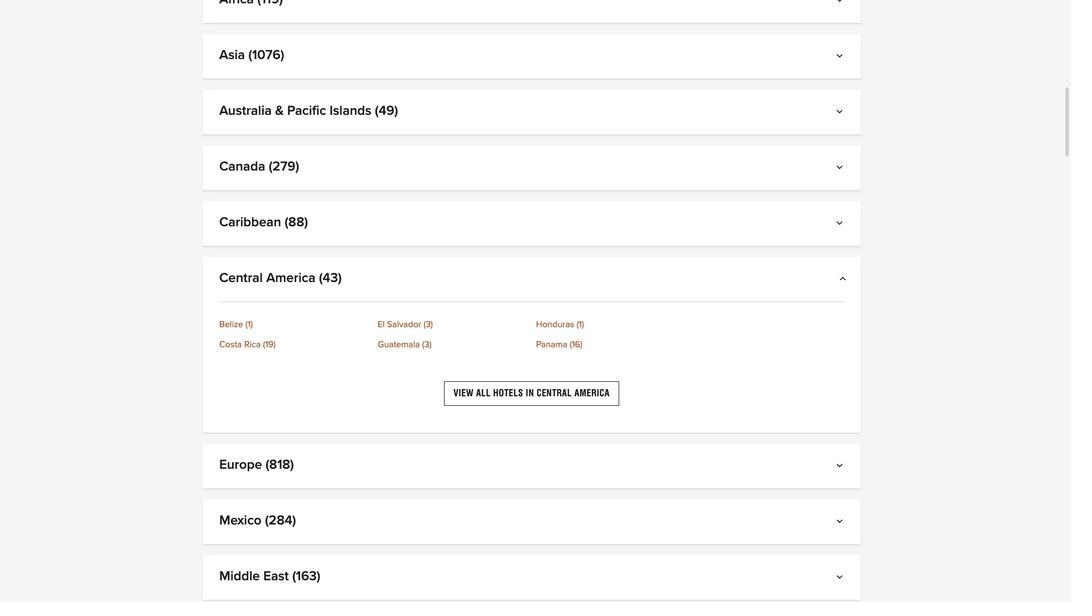 Task type: describe. For each thing, give the bounding box(es) containing it.
(163)
[[292, 570, 320, 584]]

0 vertical spatial (3)
[[424, 320, 433, 329]]

(19)
[[263, 340, 276, 349]]

(818)
[[266, 459, 294, 472]]

(279)
[[269, 160, 299, 174]]

europe (818)
[[219, 459, 294, 472]]

australia
[[219, 104, 272, 118]]

(1) for belize (1)
[[245, 320, 253, 329]]

honduras (1)
[[536, 320, 584, 329]]

(49)
[[375, 104, 398, 118]]

all
[[476, 388, 491, 399]]

(1076)
[[248, 49, 284, 62]]

&
[[275, 104, 284, 118]]

east
[[263, 570, 289, 584]]

panama
[[536, 340, 567, 349]]

pacific
[[287, 104, 326, 118]]

europe
[[219, 459, 262, 472]]

view all hotels in central america
[[454, 388, 610, 399]]

arrow down image for asia (1076)
[[839, 53, 844, 62]]

canada
[[219, 160, 265, 174]]

view all hotels in central america link
[[444, 382, 619, 406]]

central america (43)
[[219, 272, 342, 285]]

costa
[[219, 340, 242, 349]]

costa rica (19)
[[219, 340, 276, 349]]

central inside view all hotels in central america link
[[537, 388, 572, 399]]

(1) for honduras (1)
[[577, 320, 584, 329]]

arrow down image for europe (818)
[[839, 463, 844, 472]]

0 vertical spatial america
[[266, 272, 316, 285]]

honduras
[[536, 320, 574, 329]]

el
[[378, 320, 385, 329]]

asia
[[219, 49, 245, 62]]

belize (1) link
[[219, 320, 369, 329]]

(43)
[[319, 272, 342, 285]]

middle east (163)
[[219, 570, 320, 584]]

arrow up image
[[839, 276, 844, 285]]

caribbean (88)
[[219, 216, 308, 229]]

(88)
[[285, 216, 308, 229]]



Task type: locate. For each thing, give the bounding box(es) containing it.
guatemala (3)
[[378, 340, 432, 349]]

rica
[[244, 340, 261, 349]]

belize
[[219, 320, 243, 329]]

2 arrow down image from the top
[[839, 109, 844, 118]]

central
[[219, 272, 263, 285], [537, 388, 572, 399]]

6 arrow down image from the top
[[839, 575, 844, 584]]

4 arrow down image from the top
[[839, 463, 844, 472]]

hotels
[[493, 388, 523, 399]]

(3) right salvador
[[424, 320, 433, 329]]

1 vertical spatial central
[[537, 388, 572, 399]]

arrow down image for australia & pacific islands (49)
[[839, 109, 844, 118]]

america
[[266, 272, 316, 285], [574, 388, 610, 399]]

2 arrow down image from the top
[[839, 165, 844, 174]]

canada (279)
[[219, 160, 299, 174]]

arrow down image for mexico (284)
[[839, 519, 844, 528]]

1 horizontal spatial central
[[537, 388, 572, 399]]

0 horizontal spatial america
[[266, 272, 316, 285]]

1 arrow down image from the top
[[839, 53, 844, 62]]

view
[[454, 388, 474, 399]]

arrow down image
[[839, 53, 844, 62], [839, 109, 844, 118]]

5 arrow down image from the top
[[839, 519, 844, 528]]

america down the (16)
[[574, 388, 610, 399]]

1 arrow down image from the top
[[839, 0, 844, 6]]

caribbean
[[219, 216, 281, 229]]

guatemala (3) link
[[378, 340, 527, 349]]

asia (1076)
[[219, 49, 284, 62]]

arrow down image for caribbean (88)
[[839, 220, 844, 229]]

(284)
[[265, 515, 296, 528]]

arrow down image for canada (279)
[[839, 165, 844, 174]]

mexico
[[219, 515, 262, 528]]

0 horizontal spatial (1)
[[245, 320, 253, 329]]

panama (16) link
[[536, 340, 686, 349]]

2 (1) from the left
[[577, 320, 584, 329]]

salvador
[[387, 320, 421, 329]]

(1) up the (16)
[[577, 320, 584, 329]]

(16)
[[570, 340, 582, 349]]

0 horizontal spatial central
[[219, 272, 263, 285]]

1 (1) from the left
[[245, 320, 253, 329]]

arrow down image
[[839, 0, 844, 6], [839, 165, 844, 174], [839, 220, 844, 229], [839, 463, 844, 472], [839, 519, 844, 528], [839, 575, 844, 584]]

australia & pacific islands (49)
[[219, 104, 398, 118]]

middle
[[219, 570, 260, 584]]

panama (16)
[[536, 340, 582, 349]]

(3)
[[424, 320, 433, 329], [422, 340, 432, 349]]

mexico (284)
[[219, 515, 296, 528]]

costa rica (19) link
[[219, 340, 369, 349]]

islands
[[330, 104, 371, 118]]

1 vertical spatial arrow down image
[[839, 109, 844, 118]]

(1) right belize
[[245, 320, 253, 329]]

central up belize (1)
[[219, 272, 263, 285]]

(1)
[[245, 320, 253, 329], [577, 320, 584, 329]]

belize (1)
[[219, 320, 253, 329]]

1 vertical spatial (3)
[[422, 340, 432, 349]]

el salvador (3) link
[[378, 320, 527, 329]]

el salvador (3)
[[378, 320, 433, 329]]

central right in
[[537, 388, 572, 399]]

1 horizontal spatial america
[[574, 388, 610, 399]]

(3) right guatemala
[[422, 340, 432, 349]]

0 vertical spatial central
[[219, 272, 263, 285]]

1 horizontal spatial (1)
[[577, 320, 584, 329]]

america left (43)
[[266, 272, 316, 285]]

3 arrow down image from the top
[[839, 220, 844, 229]]

0 vertical spatial arrow down image
[[839, 53, 844, 62]]

guatemala
[[378, 340, 420, 349]]

honduras (1) link
[[536, 320, 686, 329]]

in
[[526, 388, 534, 399]]

1 vertical spatial america
[[574, 388, 610, 399]]

arrow down image for middle east (163)
[[839, 575, 844, 584]]



Task type: vqa. For each thing, say whether or not it's contained in the screenshot.
arrow up image
yes



